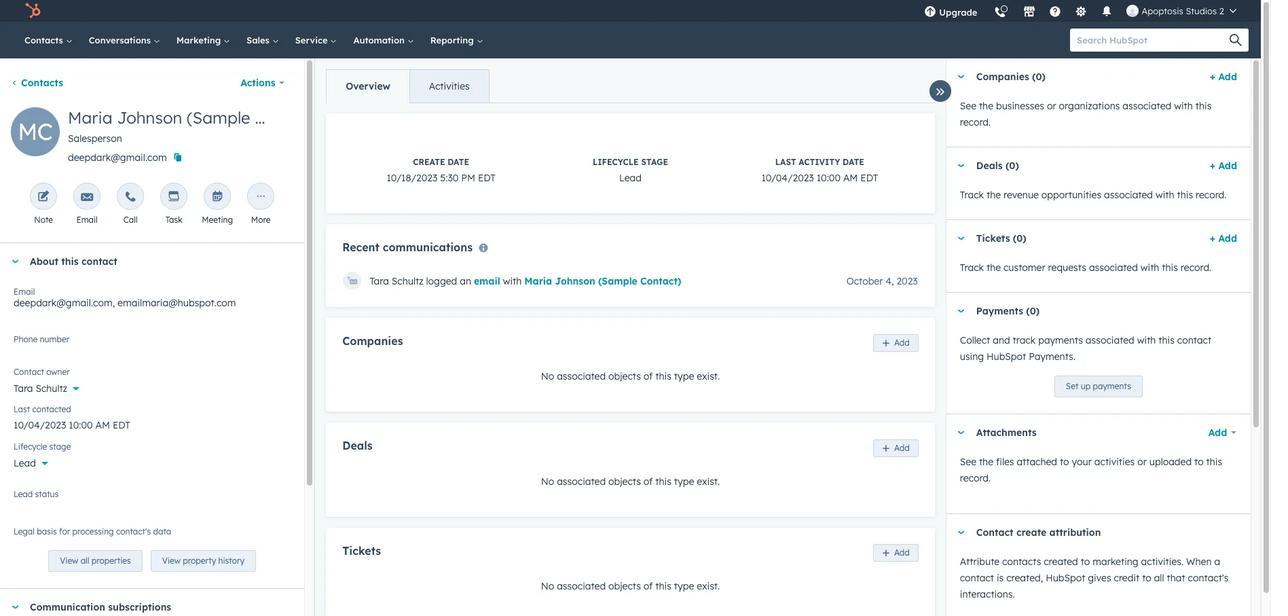 Task type: locate. For each thing, give the bounding box(es) containing it.
0 horizontal spatial or
[[1048, 100, 1057, 112]]

0 horizontal spatial (sample
[[187, 107, 250, 128]]

0 vertical spatial exist.
[[697, 371, 720, 383]]

see
[[960, 100, 977, 112], [960, 456, 977, 468]]

caret image inside attachments dropdown button
[[958, 431, 966, 434]]

to left your
[[1060, 456, 1070, 468]]

am
[[844, 172, 858, 184]]

with inside collect and track payments associated with this contact using hubspot payments.
[[1138, 334, 1157, 346]]

view property history link
[[151, 550, 256, 572]]

0 vertical spatial tara
[[370, 275, 389, 287]]

studios
[[1186, 5, 1218, 16]]

0 horizontal spatial payments
[[1039, 334, 1084, 346]]

marketing
[[1093, 556, 1139, 568]]

basis
[[37, 526, 57, 537]]

of for tickets
[[644, 580, 653, 592]]

maria right email link
[[525, 275, 552, 287]]

0 vertical spatial contact's
[[116, 526, 151, 537]]

1 exist. from the top
[[697, 371, 720, 383]]

0 vertical spatial see
[[960, 100, 977, 112]]

0 horizontal spatial edt
[[478, 172, 496, 184]]

1 vertical spatial contact)
[[641, 275, 682, 287]]

payments up payments.
[[1039, 334, 1084, 346]]

track the revenue opportunities associated with this record.
[[960, 189, 1227, 201]]

lead button
[[14, 450, 291, 472]]

+ add for see the businesses or organizations associated with this record.
[[1210, 71, 1238, 83]]

payments
[[977, 305, 1024, 317]]

1 vertical spatial contacts link
[[11, 77, 63, 89]]

2 view from the left
[[162, 556, 181, 566]]

2 + from the top
[[1210, 160, 1216, 172]]

tickets inside dropdown button
[[977, 232, 1011, 245]]

contact inside collect and track payments associated with this contact using hubspot payments.
[[1178, 334, 1212, 346]]

0 vertical spatial contact)
[[255, 107, 322, 128]]

1 vertical spatial objects
[[609, 475, 641, 488]]

2 edt from the left
[[861, 172, 879, 184]]

meeting image
[[211, 191, 224, 204]]

hubspot down 'created' at the bottom of page
[[1046, 572, 1086, 584]]

companies inside dropdown button
[[977, 71, 1030, 83]]

2 vertical spatial exist.
[[697, 580, 720, 592]]

view for view property history
[[162, 556, 181, 566]]

lead inside popup button
[[14, 457, 36, 469]]

with inside see the businesses or organizations associated with this record.
[[1175, 100, 1194, 112]]

email image
[[81, 191, 93, 204]]

to up gives on the right of the page
[[1081, 556, 1091, 568]]

2 track from the top
[[960, 262, 984, 274]]

caret image
[[958, 75, 966, 78], [958, 164, 966, 167], [958, 237, 966, 240], [11, 260, 19, 263], [958, 531, 966, 534]]

no associated objects of this type exist. for deals
[[541, 475, 720, 488]]

the inside see the businesses or organizations associated with this record.
[[980, 100, 994, 112]]

contact up tara schultz
[[14, 367, 44, 377]]

marketplaces image
[[1024, 6, 1036, 18]]

last activity date 10/04/2023 10:00 am edt
[[762, 157, 879, 184]]

tara schultz logged an email with maria johnson (sample contact)
[[370, 275, 682, 287]]

0 vertical spatial of
[[644, 371, 653, 383]]

0 horizontal spatial last
[[14, 404, 30, 414]]

contact's down "a"
[[1189, 572, 1229, 584]]

0 vertical spatial no associated objects of this type exist.
[[541, 371, 720, 383]]

the left revenue
[[987, 189, 1001, 201]]

0 vertical spatial deals
[[977, 160, 1003, 172]]

(0) up customer
[[1013, 232, 1027, 245]]

navigation
[[326, 69, 490, 103]]

lead
[[620, 172, 642, 184], [14, 457, 36, 469], [14, 489, 33, 499]]

0 horizontal spatial johnson
[[117, 107, 182, 128]]

1 no from the top
[[541, 371, 555, 383]]

(0) up businesses
[[1033, 71, 1046, 83]]

+ add button
[[1210, 69, 1238, 85], [1210, 158, 1238, 174], [1210, 230, 1238, 247]]

see down companies (0)
[[960, 100, 977, 112]]

2 vertical spatial lead
[[14, 489, 33, 499]]

+ for see the businesses or organizations associated with this record.
[[1210, 71, 1216, 83]]

0 vertical spatial payments
[[1039, 334, 1084, 346]]

schultz
[[392, 275, 424, 287], [36, 382, 67, 395]]

0 vertical spatial no
[[541, 371, 555, 383]]

caret image inside tickets (0) dropdown button
[[958, 237, 966, 240]]

0 vertical spatial lead
[[620, 172, 642, 184]]

lifecycle inside the lifecycle stage lead
[[593, 157, 639, 167]]

email down email icon
[[76, 215, 98, 225]]

view down for
[[60, 556, 78, 566]]

date inside create date 10/18/2023 5:30 pm edt
[[448, 157, 469, 167]]

0 vertical spatial type
[[674, 371, 694, 383]]

communication subscriptions button
[[0, 589, 285, 616]]

create date 10/18/2023 5:30 pm edt
[[387, 157, 496, 184]]

(0) for deals (0)
[[1006, 160, 1020, 172]]

1 horizontal spatial date
[[843, 157, 865, 167]]

3 type from the top
[[674, 580, 694, 592]]

set up payments link
[[1055, 376, 1143, 397]]

hubspot image
[[24, 3, 41, 19]]

3 add button from the top
[[874, 544, 919, 562]]

1 horizontal spatial companies
[[977, 71, 1030, 83]]

1 vertical spatial all
[[1155, 572, 1165, 584]]

1 of from the top
[[644, 371, 653, 383]]

tara down the recent
[[370, 275, 389, 287]]

1 vertical spatial contact
[[1178, 334, 1212, 346]]

1 edt from the left
[[478, 172, 496, 184]]

email link
[[474, 275, 501, 287]]

1 horizontal spatial tickets
[[977, 232, 1011, 245]]

revenue
[[1004, 189, 1039, 201]]

lifecycle
[[593, 157, 639, 167], [14, 442, 47, 452]]

with
[[1175, 100, 1194, 112], [1156, 189, 1175, 201], [1141, 262, 1160, 274], [503, 275, 522, 287], [1138, 334, 1157, 346]]

3 + from the top
[[1210, 232, 1216, 245]]

schultz for tara schultz logged an email with maria johnson (sample contact)
[[392, 275, 424, 287]]

0 horizontal spatial companies
[[343, 334, 403, 348]]

companies (0)
[[977, 71, 1046, 83]]

tara schultz image
[[1127, 5, 1140, 17]]

track for track the customer requests associated with this record.
[[960, 262, 984, 274]]

add
[[1219, 71, 1238, 83], [1219, 160, 1238, 172], [1219, 232, 1238, 245], [895, 338, 910, 348], [1209, 427, 1228, 439], [895, 443, 910, 453], [895, 548, 910, 558]]

see the files attached to your activities or uploaded to this record.
[[960, 456, 1223, 484]]

caret image up attribute
[[958, 531, 966, 534]]

see for see the businesses or organizations associated with this record.
[[960, 100, 977, 112]]

1 vertical spatial schultz
[[36, 382, 67, 395]]

this
[[1196, 100, 1212, 112], [1178, 189, 1194, 201], [61, 255, 79, 268], [1163, 262, 1179, 274], [1159, 334, 1175, 346], [656, 371, 672, 383], [1207, 456, 1223, 468], [656, 475, 672, 488], [656, 580, 672, 592]]

2 add button from the top
[[874, 439, 919, 457]]

caret image left companies (0)
[[958, 75, 966, 78]]

2 objects from the top
[[609, 475, 641, 488]]

lead left status
[[14, 489, 33, 499]]

(sample
[[187, 107, 250, 128], [598, 275, 638, 287]]

caret image left tickets (0)
[[958, 237, 966, 240]]

sales link
[[238, 22, 287, 58]]

2 date from the left
[[843, 157, 865, 167]]

0 horizontal spatial tickets
[[343, 544, 381, 558]]

2 type from the top
[[674, 475, 694, 488]]

1 horizontal spatial contact
[[960, 572, 995, 584]]

automation
[[354, 35, 407, 46]]

(0) inside tickets (0) dropdown button
[[1013, 232, 1027, 245]]

tara inside popup button
[[14, 382, 33, 395]]

1 vertical spatial or
[[1138, 456, 1147, 468]]

1 vertical spatial contact's
[[1189, 572, 1229, 584]]

attribute
[[960, 556, 1000, 568]]

2 of from the top
[[644, 475, 653, 488]]

3 + add from the top
[[1210, 232, 1238, 245]]

2 no from the top
[[541, 475, 555, 488]]

no
[[541, 371, 555, 383], [541, 475, 555, 488], [541, 580, 555, 592]]

type
[[674, 371, 694, 383], [674, 475, 694, 488], [674, 580, 694, 592]]

no for tickets
[[541, 580, 555, 592]]

3 no from the top
[[541, 580, 555, 592]]

2 vertical spatial no
[[541, 580, 555, 592]]

0 horizontal spatial tara
[[14, 382, 33, 395]]

marketplaces button
[[1016, 0, 1044, 22]]

october
[[847, 275, 883, 287]]

hubspot inside collect and track payments associated with this contact using hubspot payments.
[[987, 351, 1027, 363]]

(0) inside deals (0) 'dropdown button'
[[1006, 160, 1020, 172]]

lead down stage
[[620, 172, 642, 184]]

lead down lifecycle stage
[[14, 457, 36, 469]]

edt right pm
[[478, 172, 496, 184]]

0 vertical spatial lifecycle
[[593, 157, 639, 167]]

deals inside 'dropdown button'
[[977, 160, 1003, 172]]

this inside collect and track payments associated with this contact using hubspot payments.
[[1159, 334, 1175, 346]]

1 vertical spatial + add button
[[1210, 158, 1238, 174]]

1 horizontal spatial (sample
[[598, 275, 638, 287]]

1 track from the top
[[960, 189, 984, 201]]

the left businesses
[[980, 100, 994, 112]]

(0) up track
[[1027, 305, 1040, 317]]

last inside last activity date 10/04/2023 10:00 am edt
[[776, 157, 797, 167]]

2 + add from the top
[[1210, 160, 1238, 172]]

email inside email deepdark@gmail.com, emailmaria@hubspot.com
[[14, 287, 35, 297]]

no associated objects of this type exist. for companies
[[541, 371, 720, 383]]

contact) inside maria johnson (sample contact) salesperson
[[255, 107, 322, 128]]

or right activities
[[1138, 456, 1147, 468]]

(0) up revenue
[[1006, 160, 1020, 172]]

2 vertical spatial add button
[[874, 544, 919, 562]]

1 vertical spatial no
[[541, 475, 555, 488]]

1 + add from the top
[[1210, 71, 1238, 83]]

1 vertical spatial email
[[14, 287, 35, 297]]

your
[[1072, 456, 1092, 468]]

add button
[[874, 335, 919, 352], [874, 439, 919, 457], [874, 544, 919, 562]]

the down tickets (0)
[[987, 262, 1001, 274]]

1 vertical spatial track
[[960, 262, 984, 274]]

3 exist. from the top
[[697, 580, 720, 592]]

2 vertical spatial type
[[674, 580, 694, 592]]

2 vertical spatial +
[[1210, 232, 1216, 245]]

date inside last activity date 10/04/2023 10:00 am edt
[[843, 157, 865, 167]]

1 horizontal spatial contact
[[977, 526, 1014, 539]]

2 vertical spatial caret image
[[11, 606, 19, 609]]

to
[[1060, 456, 1070, 468], [1195, 456, 1204, 468], [1081, 556, 1091, 568], [1143, 572, 1152, 584]]

email for email deepdark@gmail.com, emailmaria@hubspot.com
[[14, 287, 35, 297]]

contact inside contact create attribution dropdown button
[[977, 526, 1014, 539]]

the
[[980, 100, 994, 112], [987, 189, 1001, 201], [987, 262, 1001, 274], [980, 456, 994, 468]]

0 horizontal spatial email
[[14, 287, 35, 297]]

or right businesses
[[1048, 100, 1057, 112]]

caret image for payments (0)
[[958, 309, 966, 313]]

edt inside create date 10/18/2023 5:30 pm edt
[[478, 172, 496, 184]]

(0) inside payments (0) dropdown button
[[1027, 305, 1040, 317]]

created,
[[1007, 572, 1044, 584]]

caret image up the "collect" at the bottom right of the page
[[958, 309, 966, 313]]

track the customer requests associated with this record.
[[960, 262, 1212, 274]]

0 vertical spatial companies
[[977, 71, 1030, 83]]

1 vertical spatial last
[[14, 404, 30, 414]]

emailmaria@hubspot.com
[[118, 297, 236, 309]]

0 vertical spatial tickets
[[977, 232, 1011, 245]]

0 vertical spatial add button
[[874, 335, 919, 352]]

caret image inside about this contact dropdown button
[[11, 260, 19, 263]]

2 vertical spatial + add button
[[1210, 230, 1238, 247]]

caret image inside contact create attribution dropdown button
[[958, 531, 966, 534]]

record. inside see the businesses or organizations associated with this record.
[[960, 116, 991, 128]]

1 horizontal spatial last
[[776, 157, 797, 167]]

upgrade
[[940, 7, 978, 18]]

(0) inside companies (0) dropdown button
[[1033, 71, 1046, 83]]

objects
[[609, 371, 641, 383], [609, 475, 641, 488], [609, 580, 641, 592]]

0 vertical spatial or
[[1048, 100, 1057, 112]]

with for collect and track payments associated with this contact using hubspot payments.
[[1138, 334, 1157, 346]]

contacts inside contacts link
[[24, 35, 66, 46]]

this inside see the businesses or organizations associated with this record.
[[1196, 100, 1212, 112]]

lifecycle stage
[[14, 442, 71, 452]]

1 vertical spatial exist.
[[697, 475, 720, 488]]

0 horizontal spatial lifecycle
[[14, 442, 47, 452]]

gives
[[1089, 572, 1112, 584]]

1 date from the left
[[448, 157, 469, 167]]

caret image left communication
[[11, 606, 19, 609]]

0 horizontal spatial date
[[448, 157, 469, 167]]

the for businesses
[[980, 100, 994, 112]]

0 vertical spatial email
[[76, 215, 98, 225]]

0 horizontal spatial deals
[[343, 439, 373, 453]]

1 + add button from the top
[[1210, 69, 1238, 85]]

caret image for companies (0)
[[958, 75, 966, 78]]

caret image for communication subscriptions
[[11, 606, 19, 609]]

recent communications
[[343, 240, 473, 254]]

1 horizontal spatial deals
[[977, 160, 1003, 172]]

associated
[[1123, 100, 1172, 112], [1105, 189, 1154, 201], [1090, 262, 1138, 274], [1086, 334, 1135, 346], [557, 371, 606, 383], [557, 475, 606, 488], [557, 580, 606, 592]]

all down activities.
[[1155, 572, 1165, 584]]

1 vertical spatial + add
[[1210, 160, 1238, 172]]

phone
[[14, 334, 38, 344]]

1 horizontal spatial edt
[[861, 172, 879, 184]]

track down tickets (0)
[[960, 262, 984, 274]]

1 horizontal spatial contact's
[[1189, 572, 1229, 584]]

exist.
[[697, 371, 720, 383], [697, 475, 720, 488], [697, 580, 720, 592]]

1 vertical spatial lead
[[14, 457, 36, 469]]

1 view from the left
[[60, 556, 78, 566]]

1 vertical spatial johnson
[[555, 275, 596, 287]]

no for companies
[[541, 371, 555, 383]]

1 horizontal spatial contact)
[[641, 275, 682, 287]]

all left properties
[[81, 556, 89, 566]]

1 horizontal spatial all
[[1155, 572, 1165, 584]]

(0)
[[1033, 71, 1046, 83], [1006, 160, 1020, 172], [1013, 232, 1027, 245], [1027, 305, 1040, 317]]

2 exist. from the top
[[697, 475, 720, 488]]

edt
[[478, 172, 496, 184], [861, 172, 879, 184]]

contact inside about this contact dropdown button
[[82, 255, 117, 268]]

2023
[[897, 275, 918, 287]]

contact's inside attribute contacts created to marketing activities. when a contact is created, hubspot gives credit to all that contact's interactions.
[[1189, 572, 1229, 584]]

0 vertical spatial objects
[[609, 371, 641, 383]]

3 objects from the top
[[609, 580, 641, 592]]

edt right am
[[861, 172, 879, 184]]

1 horizontal spatial email
[[76, 215, 98, 225]]

1 type from the top
[[674, 371, 694, 383]]

0 vertical spatial hubspot
[[987, 351, 1027, 363]]

record.
[[960, 116, 991, 128], [1196, 189, 1227, 201], [1181, 262, 1212, 274], [960, 472, 991, 484]]

see left files on the right bottom of the page
[[960, 456, 977, 468]]

schultz down the recent communications on the left top of the page
[[392, 275, 424, 287]]

1 vertical spatial +
[[1210, 160, 1216, 172]]

see for see the files attached to your activities or uploaded to this record.
[[960, 456, 977, 468]]

1 no associated objects of this type exist. from the top
[[541, 371, 720, 383]]

set up payments
[[1066, 381, 1132, 391]]

deals for deals
[[343, 439, 373, 453]]

maria up salesperson
[[68, 107, 112, 128]]

1 vertical spatial caret image
[[958, 431, 966, 434]]

type for companies
[[674, 371, 694, 383]]

2 see from the top
[[960, 456, 977, 468]]

attached
[[1017, 456, 1058, 468]]

3 no associated objects of this type exist. from the top
[[541, 580, 720, 592]]

of for deals
[[644, 475, 653, 488]]

view left property
[[162, 556, 181, 566]]

contacts
[[1003, 556, 1042, 568]]

last
[[776, 157, 797, 167], [14, 404, 30, 414]]

contact
[[82, 255, 117, 268], [1178, 334, 1212, 346], [960, 572, 995, 584]]

overview link
[[327, 70, 410, 103]]

5:30
[[440, 172, 459, 184]]

0 horizontal spatial contact
[[14, 367, 44, 377]]

caret image inside deals (0) 'dropdown button'
[[958, 164, 966, 167]]

lifecycle for lifecycle stage
[[14, 442, 47, 452]]

track
[[960, 189, 984, 201], [960, 262, 984, 274]]

the inside see the files attached to your activities or uploaded to this record.
[[980, 456, 994, 468]]

1 vertical spatial type
[[674, 475, 694, 488]]

tara down contact owner
[[14, 382, 33, 395]]

+ add for track the customer requests associated with this record.
[[1210, 232, 1238, 245]]

exist. for tickets
[[697, 580, 720, 592]]

create
[[413, 157, 445, 167]]

collect and track payments associated with this contact using hubspot payments.
[[960, 334, 1212, 363]]

3 of from the top
[[644, 580, 653, 592]]

0 horizontal spatial maria
[[68, 107, 112, 128]]

data
[[153, 526, 171, 537]]

3 + add button from the top
[[1210, 230, 1238, 247]]

companies
[[977, 71, 1030, 83], [343, 334, 403, 348]]

+ add button for track the revenue opportunities associated with this record.
[[1210, 158, 1238, 174]]

activities
[[429, 80, 470, 92]]

contact inside attribute contacts created to marketing activities. when a contact is created, hubspot gives credit to all that contact's interactions.
[[960, 572, 995, 584]]

caret image inside companies (0) dropdown button
[[958, 75, 966, 78]]

0 vertical spatial (sample
[[187, 107, 250, 128]]

activities
[[1095, 456, 1135, 468]]

2
[[1220, 5, 1225, 16]]

contact)
[[255, 107, 322, 128], [641, 275, 682, 287]]

1 vertical spatial see
[[960, 456, 977, 468]]

1 + from the top
[[1210, 71, 1216, 83]]

caret image left deals (0)
[[958, 164, 966, 167]]

1 objects from the top
[[609, 371, 641, 383]]

0 vertical spatial maria
[[68, 107, 112, 128]]

track down deals (0)
[[960, 189, 984, 201]]

2 vertical spatial of
[[644, 580, 653, 592]]

1 see from the top
[[960, 100, 977, 112]]

0 horizontal spatial view
[[60, 556, 78, 566]]

1 horizontal spatial or
[[1138, 456, 1147, 468]]

contact's
[[116, 526, 151, 537], [1189, 572, 1229, 584]]

2 no associated objects of this type exist. from the top
[[541, 475, 720, 488]]

1 vertical spatial add button
[[874, 439, 919, 457]]

collect
[[960, 334, 991, 346]]

1 horizontal spatial maria
[[525, 275, 552, 287]]

date up 5:30
[[448, 157, 469, 167]]

1 add button from the top
[[874, 335, 919, 352]]

0 vertical spatial johnson
[[117, 107, 182, 128]]

0 vertical spatial contact
[[82, 255, 117, 268]]

add button for tickets
[[874, 544, 919, 562]]

0 vertical spatial schultz
[[392, 275, 424, 287]]

or
[[1048, 100, 1057, 112], [1138, 456, 1147, 468]]

deals (0)
[[977, 160, 1020, 172]]

2 vertical spatial objects
[[609, 580, 641, 592]]

contact up attribute
[[977, 526, 1014, 539]]

lifecycle for lifecycle stage lead
[[593, 157, 639, 167]]

contact for contact owner
[[14, 367, 44, 377]]

menu
[[917, 0, 1245, 26]]

(0) for payments (0)
[[1027, 305, 1040, 317]]

tara for tara schultz
[[14, 382, 33, 395]]

0 horizontal spatial schultz
[[36, 382, 67, 395]]

edt inside last activity date 10/04/2023 10:00 am edt
[[861, 172, 879, 184]]

caret image
[[958, 309, 966, 313], [958, 431, 966, 434], [11, 606, 19, 609]]

1 horizontal spatial hubspot
[[1046, 572, 1086, 584]]

see inside see the files attached to your activities or uploaded to this record.
[[960, 456, 977, 468]]

last down tara schultz
[[14, 404, 30, 414]]

caret image left attachments
[[958, 431, 966, 434]]

(sample inside maria johnson (sample contact) salesperson
[[187, 107, 250, 128]]

hubspot down and
[[987, 351, 1027, 363]]

caret image for deals (0)
[[958, 164, 966, 167]]

0 vertical spatial track
[[960, 189, 984, 201]]

call
[[123, 215, 138, 225]]

1 vertical spatial hubspot
[[1046, 572, 1086, 584]]

the left files on the right bottom of the page
[[980, 456, 994, 468]]

schultz inside popup button
[[36, 382, 67, 395]]

caret image inside payments (0) dropdown button
[[958, 309, 966, 313]]

this inside see the files attached to your activities or uploaded to this record.
[[1207, 456, 1223, 468]]

1 vertical spatial deals
[[343, 439, 373, 453]]

caret image inside communication subscriptions dropdown button
[[11, 606, 19, 609]]

payments right up
[[1093, 381, 1132, 391]]

last up 10/04/2023 at right top
[[776, 157, 797, 167]]

last for last activity date 10/04/2023 10:00 am edt
[[776, 157, 797, 167]]

when
[[1187, 556, 1212, 568]]

0 horizontal spatial contact
[[82, 255, 117, 268]]

schultz down owner
[[36, 382, 67, 395]]

email down 'about'
[[14, 287, 35, 297]]

caret image left 'about'
[[11, 260, 19, 263]]

johnson inside maria johnson (sample contact) salesperson
[[117, 107, 182, 128]]

2 + add button from the top
[[1210, 158, 1238, 174]]

add button for companies
[[874, 335, 919, 352]]

email for email
[[76, 215, 98, 225]]

communication subscriptions
[[30, 601, 171, 614]]

contact's left data
[[116, 526, 151, 537]]

about this contact button
[[0, 243, 291, 280]]

upgrade image
[[925, 6, 937, 18]]

date up am
[[843, 157, 865, 167]]

see inside see the businesses or organizations associated with this record.
[[960, 100, 977, 112]]

add button for deals
[[874, 439, 919, 457]]

companies for companies
[[343, 334, 403, 348]]

1 vertical spatial maria
[[525, 275, 552, 287]]

1 horizontal spatial payments
[[1093, 381, 1132, 391]]



Task type: describe. For each thing, give the bounding box(es) containing it.
deals (0) button
[[947, 147, 1205, 184]]

history
[[218, 556, 245, 566]]

the for customer
[[987, 262, 1001, 274]]

contact for contact create attribution
[[977, 526, 1014, 539]]

using
[[960, 351, 984, 363]]

1 vertical spatial payments
[[1093, 381, 1132, 391]]

caret image for about this contact
[[11, 260, 19, 263]]

lead inside the lifecycle stage lead
[[620, 172, 642, 184]]

activities.
[[1142, 556, 1184, 568]]

tickets for tickets (0)
[[977, 232, 1011, 245]]

activity
[[799, 157, 841, 167]]

attachments
[[977, 427, 1037, 439]]

+ for track the revenue opportunities associated with this record.
[[1210, 160, 1216, 172]]

up
[[1081, 381, 1091, 391]]

and
[[993, 334, 1011, 346]]

to right uploaded
[[1195, 456, 1204, 468]]

meeting
[[202, 215, 233, 225]]

(0) for companies (0)
[[1033, 71, 1046, 83]]

maria johnson (sample contact) salesperson
[[68, 107, 322, 145]]

type for tickets
[[674, 580, 694, 592]]

0 horizontal spatial contact's
[[116, 526, 151, 537]]

caret image for tickets (0)
[[958, 237, 966, 240]]

no associated objects of this type exist. for tickets
[[541, 580, 720, 592]]

settings image
[[1076, 6, 1088, 18]]

+ add for track the revenue opportunities associated with this record.
[[1210, 160, 1238, 172]]

files
[[997, 456, 1015, 468]]

owner
[[46, 367, 70, 377]]

logged
[[426, 275, 457, 287]]

tara for tara schultz logged an email with maria johnson (sample contact)
[[370, 275, 389, 287]]

communications
[[383, 240, 473, 254]]

1 vertical spatial contacts
[[21, 77, 63, 89]]

track for track the revenue opportunities associated with this record.
[[960, 189, 984, 201]]

more
[[251, 215, 271, 225]]

actions
[[241, 77, 275, 89]]

to right credit
[[1143, 572, 1152, 584]]

all inside attribute contacts created to marketing activities. when a contact is created, hubspot gives credit to all that contact's interactions.
[[1155, 572, 1165, 584]]

last for last contacted
[[14, 404, 30, 414]]

legal
[[14, 526, 35, 537]]

task image
[[168, 191, 180, 204]]

10/04/2023
[[762, 172, 814, 184]]

marketing
[[177, 35, 224, 46]]

that
[[1168, 572, 1186, 584]]

type for deals
[[674, 475, 694, 488]]

attribution
[[1050, 526, 1102, 539]]

track
[[1013, 334, 1036, 346]]

businesses
[[997, 100, 1045, 112]]

Last contacted text field
[[14, 412, 291, 434]]

view all properties
[[60, 556, 131, 566]]

is
[[997, 572, 1004, 584]]

+ add button for track the customer requests associated with this record.
[[1210, 230, 1238, 247]]

call image
[[124, 191, 137, 204]]

+ add button for see the businesses or organizations associated with this record.
[[1210, 69, 1238, 85]]

automation link
[[345, 22, 422, 58]]

apoptosis studios 2
[[1142, 5, 1225, 16]]

tickets (0)
[[977, 232, 1027, 245]]

stage
[[642, 157, 668, 167]]

associated inside collect and track payments associated with this contact using hubspot payments.
[[1086, 334, 1135, 346]]

caret image for attachments
[[958, 431, 966, 434]]

hubspot inside attribute contacts created to marketing activities. when a contact is created, hubspot gives credit to all that contact's interactions.
[[1046, 572, 1086, 584]]

objects for tickets
[[609, 580, 641, 592]]

payments inside collect and track payments associated with this contact using hubspot payments.
[[1039, 334, 1084, 346]]

objects for deals
[[609, 475, 641, 488]]

payments (0)
[[977, 305, 1040, 317]]

the for revenue
[[987, 189, 1001, 201]]

caret image for contact create attribution
[[958, 531, 966, 534]]

record. inside see the files attached to your activities or uploaded to this record.
[[960, 472, 991, 484]]

lead for lead status
[[14, 489, 33, 499]]

interactions.
[[960, 588, 1015, 601]]

view property history
[[162, 556, 245, 566]]

Search HubSpot search field
[[1071, 29, 1237, 52]]

no for deals
[[541, 475, 555, 488]]

contact create attribution
[[977, 526, 1102, 539]]

task
[[166, 215, 182, 225]]

menu containing apoptosis studios 2
[[917, 0, 1245, 26]]

help image
[[1050, 6, 1062, 18]]

navigation containing overview
[[326, 69, 490, 103]]

of for companies
[[644, 371, 653, 383]]

calling icon button
[[989, 1, 1013, 21]]

help button
[[1044, 0, 1068, 22]]

objects for companies
[[609, 371, 641, 383]]

marketing link
[[168, 22, 238, 58]]

schultz for tara schultz
[[36, 382, 67, 395]]

with for track the customer requests associated with this record.
[[1141, 262, 1160, 274]]

tara schultz
[[14, 382, 67, 395]]

with for tara schultz logged an email with maria johnson (sample contact)
[[503, 275, 522, 287]]

opportunities
[[1042, 189, 1102, 201]]

a
[[1215, 556, 1221, 568]]

contacted
[[32, 404, 71, 414]]

or inside see the businesses or organizations associated with this record.
[[1048, 100, 1057, 112]]

sales
[[247, 35, 272, 46]]

create
[[1017, 526, 1047, 539]]

more image
[[255, 191, 267, 204]]

calling icon image
[[995, 7, 1007, 19]]

+ for track the customer requests associated with this record.
[[1210, 232, 1216, 245]]

organizations
[[1059, 100, 1121, 112]]

uploaded
[[1150, 456, 1192, 468]]

about
[[30, 255, 58, 268]]

view all properties link
[[48, 550, 143, 572]]

companies for companies (0)
[[977, 71, 1030, 83]]

add inside popup button
[[1209, 427, 1228, 439]]

last contacted
[[14, 404, 71, 414]]

add button
[[1200, 419, 1238, 446]]

0 vertical spatial all
[[81, 556, 89, 566]]

lead for lead
[[14, 457, 36, 469]]

pm
[[461, 172, 476, 184]]

activities link
[[410, 70, 489, 103]]

search image
[[1230, 34, 1243, 46]]

contact create attribution button
[[947, 514, 1238, 551]]

payments (0) button
[[947, 293, 1232, 329]]

deals for deals (0)
[[977, 160, 1003, 172]]

attachments button
[[947, 414, 1195, 451]]

apoptosis
[[1142, 5, 1184, 16]]

payments.
[[1029, 351, 1076, 363]]

requests
[[1049, 262, 1087, 274]]

(0) for tickets (0)
[[1013, 232, 1027, 245]]

exist. for deals
[[697, 475, 720, 488]]

maria inside maria johnson (sample contact) salesperson
[[68, 107, 112, 128]]

notifications image
[[1102, 6, 1114, 18]]

email
[[474, 275, 501, 287]]

an
[[460, 275, 471, 287]]

the for files
[[980, 456, 994, 468]]

associated inside see the businesses or organizations associated with this record.
[[1123, 100, 1172, 112]]

hubspot link
[[16, 3, 51, 19]]

reporting link
[[422, 22, 492, 58]]

about this contact
[[30, 255, 117, 268]]

conversations link
[[81, 22, 168, 58]]

stage
[[49, 442, 71, 452]]

4,
[[886, 275, 894, 287]]

lifecycle stage lead
[[593, 157, 668, 184]]

tickets (0) button
[[947, 220, 1205, 257]]

communication
[[30, 601, 105, 614]]

reporting
[[431, 35, 477, 46]]

created
[[1044, 556, 1079, 568]]

Phone number text field
[[14, 332, 291, 359]]

this inside dropdown button
[[61, 255, 79, 268]]

0 vertical spatial contacts link
[[16, 22, 81, 58]]

exist. for companies
[[697, 371, 720, 383]]

1 vertical spatial (sample
[[598, 275, 638, 287]]

apoptosis studios 2 button
[[1119, 0, 1245, 22]]

or inside see the files attached to your activities or uploaded to this record.
[[1138, 456, 1147, 468]]

october 4, 2023
[[847, 275, 918, 287]]

with for track the revenue opportunities associated with this record.
[[1156, 189, 1175, 201]]

number
[[40, 334, 69, 344]]

processing
[[72, 526, 114, 537]]

view for view all properties
[[60, 556, 78, 566]]

tickets for tickets
[[343, 544, 381, 558]]

email deepdark@gmail.com, emailmaria@hubspot.com
[[14, 287, 236, 309]]

note image
[[37, 191, 50, 204]]

salesperson
[[68, 132, 122, 145]]

service link
[[287, 22, 345, 58]]



Task type: vqa. For each thing, say whether or not it's contained in the screenshot.
+ associated with See the businesses or organizations associated with this record.
yes



